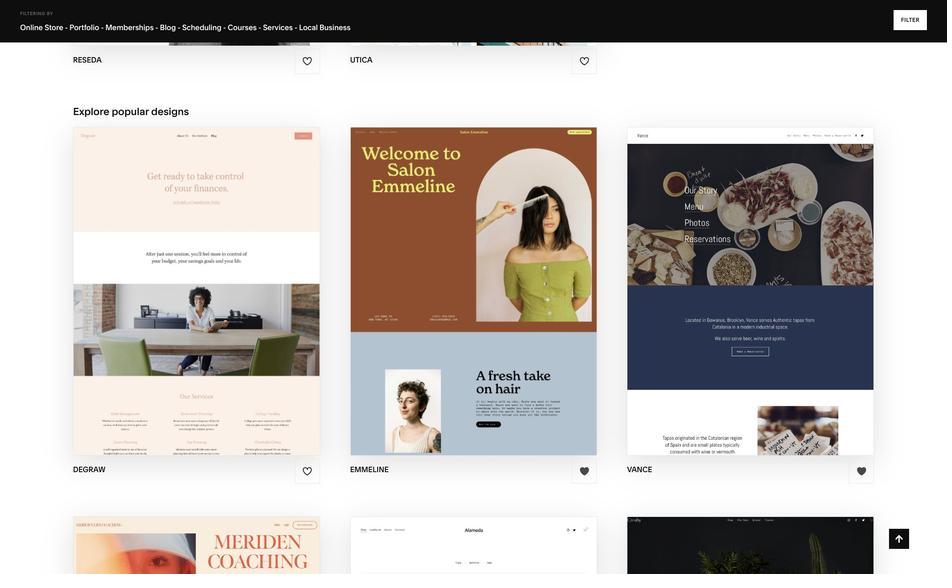 Task type: vqa. For each thing, say whether or not it's contained in the screenshot.
Reseda image
yes



Task type: describe. For each thing, give the bounding box(es) containing it.
filtering by
[[20, 11, 53, 16]]

blog
[[160, 23, 176, 32]]

preview for preview emmeline
[[429, 291, 469, 302]]

remove vance from your favorites list image
[[857, 467, 867, 477]]

alameda image
[[351, 518, 597, 574]]

4 - from the left
[[178, 23, 181, 32]]

add degraw to your favorites list image
[[303, 467, 313, 477]]

add reseda to your favorites list image
[[303, 56, 313, 66]]

degraw inside button
[[199, 274, 239, 284]]

start for preview vance
[[703, 274, 731, 284]]

vance image
[[628, 128, 874, 456]]

5 - from the left
[[223, 23, 226, 32]]

degraw inside 'link'
[[198, 291, 238, 302]]

start with degraw button
[[144, 267, 249, 292]]

preview vance
[[715, 291, 788, 302]]

online
[[20, 23, 43, 32]]

with for degraw
[[174, 274, 197, 284]]

explore popular designs
[[73, 106, 189, 118]]

2 vertical spatial vance
[[628, 465, 653, 475]]

2 vertical spatial degraw
[[73, 465, 106, 475]]

start for preview emmeline
[[418, 274, 445, 284]]

3 - from the left
[[156, 23, 158, 32]]

vance inside preview vance link
[[757, 291, 788, 302]]

remove emmeline from your favorites list image
[[580, 467, 590, 477]]

explore
[[73, 106, 110, 118]]

start with degraw
[[144, 274, 239, 284]]

with for emmeline
[[447, 274, 471, 284]]

services
[[263, 23, 293, 32]]

preview emmeline
[[429, 291, 519, 302]]

emmeline inside start with emmeline button
[[473, 274, 521, 284]]

start for preview degraw
[[144, 274, 172, 284]]

start with vance button
[[703, 267, 799, 292]]

start with emmeline button
[[418, 267, 530, 292]]

utica image
[[351, 0, 597, 46]]

filtering
[[20, 11, 45, 16]]

business
[[320, 23, 351, 32]]

popular
[[112, 106, 149, 118]]

6 - from the left
[[259, 23, 262, 32]]



Task type: locate. For each thing, give the bounding box(es) containing it.
- right the 'courses'
[[259, 23, 262, 32]]

scheduling
[[182, 23, 222, 32]]

0 horizontal spatial start
[[144, 274, 172, 284]]

by
[[47, 11, 53, 16]]

preview emmeline link
[[429, 284, 519, 309]]

0 vertical spatial emmeline
[[473, 274, 521, 284]]

2 - from the left
[[101, 23, 104, 32]]

0 horizontal spatial with
[[174, 274, 197, 284]]

2 preview from the left
[[429, 291, 469, 302]]

crosby image
[[628, 518, 874, 574]]

with up preview vance
[[733, 274, 756, 284]]

preview vance link
[[715, 284, 788, 309]]

portfolio
[[70, 23, 99, 32]]

7 - from the left
[[295, 23, 298, 32]]

- right blog
[[178, 23, 181, 32]]

1 start from the left
[[144, 274, 172, 284]]

filter
[[902, 16, 920, 23]]

memberships
[[106, 23, 154, 32]]

2 horizontal spatial start
[[703, 274, 731, 284]]

start
[[144, 274, 172, 284], [418, 274, 445, 284], [703, 274, 731, 284]]

- right portfolio
[[101, 23, 104, 32]]

0 vertical spatial vance
[[758, 274, 789, 284]]

back to top image
[[895, 534, 905, 544]]

reseda image
[[74, 0, 320, 46]]

emmeline image
[[351, 128, 597, 456]]

1 with from the left
[[174, 274, 197, 284]]

1 horizontal spatial start
[[418, 274, 445, 284]]

preview degraw link
[[156, 284, 238, 309]]

1 - from the left
[[65, 23, 68, 32]]

1 vertical spatial degraw
[[198, 291, 238, 302]]

preview for preview vance
[[715, 291, 755, 302]]

vance
[[758, 274, 789, 284], [757, 291, 788, 302], [628, 465, 653, 475]]

emmeline
[[473, 274, 521, 284], [471, 291, 519, 302], [350, 465, 389, 475]]

reseda
[[73, 55, 102, 64]]

preview
[[156, 291, 196, 302], [429, 291, 469, 302], [715, 291, 755, 302]]

degraw
[[199, 274, 239, 284], [198, 291, 238, 302], [73, 465, 106, 475]]

preview inside 'link'
[[156, 291, 196, 302]]

start with emmeline
[[418, 274, 521, 284]]

2 horizontal spatial with
[[733, 274, 756, 284]]

store
[[45, 23, 63, 32]]

with up preview degraw
[[174, 274, 197, 284]]

3 start from the left
[[703, 274, 731, 284]]

with
[[174, 274, 197, 284], [447, 274, 471, 284], [733, 274, 756, 284]]

2 with from the left
[[447, 274, 471, 284]]

preview down start with vance on the top right of the page
[[715, 291, 755, 302]]

2 vertical spatial emmeline
[[350, 465, 389, 475]]

add utica to your favorites list image
[[580, 56, 590, 66]]

online store - portfolio - memberships - blog - scheduling - courses - services - local business
[[20, 23, 351, 32]]

preview down start with emmeline
[[429, 291, 469, 302]]

0 horizontal spatial preview
[[156, 291, 196, 302]]

vance inside start with vance button
[[758, 274, 789, 284]]

1 horizontal spatial with
[[447, 274, 471, 284]]

designs
[[151, 106, 189, 118]]

local
[[299, 23, 318, 32]]

3 preview from the left
[[715, 291, 755, 302]]

- left the local
[[295, 23, 298, 32]]

1 vertical spatial vance
[[757, 291, 788, 302]]

start with vance
[[703, 274, 789, 284]]

- left blog
[[156, 23, 158, 32]]

utica
[[350, 55, 373, 64]]

meriden image
[[74, 518, 320, 574]]

1 preview from the left
[[156, 291, 196, 302]]

1 horizontal spatial preview
[[429, 291, 469, 302]]

preview for preview degraw
[[156, 291, 196, 302]]

2 horizontal spatial preview
[[715, 291, 755, 302]]

courses
[[228, 23, 257, 32]]

- left the 'courses'
[[223, 23, 226, 32]]

1 vertical spatial emmeline
[[471, 291, 519, 302]]

- right store
[[65, 23, 68, 32]]

preview degraw
[[156, 291, 238, 302]]

degraw image
[[74, 128, 320, 456]]

2 start from the left
[[418, 274, 445, 284]]

with for vance
[[733, 274, 756, 284]]

0 vertical spatial degraw
[[199, 274, 239, 284]]

3 with from the left
[[733, 274, 756, 284]]

preview down start with degraw
[[156, 291, 196, 302]]

emmeline inside preview emmeline link
[[471, 291, 519, 302]]

with up preview emmeline
[[447, 274, 471, 284]]

-
[[65, 23, 68, 32], [101, 23, 104, 32], [156, 23, 158, 32], [178, 23, 181, 32], [223, 23, 226, 32], [259, 23, 262, 32], [295, 23, 298, 32]]

filter button
[[894, 10, 928, 30]]



